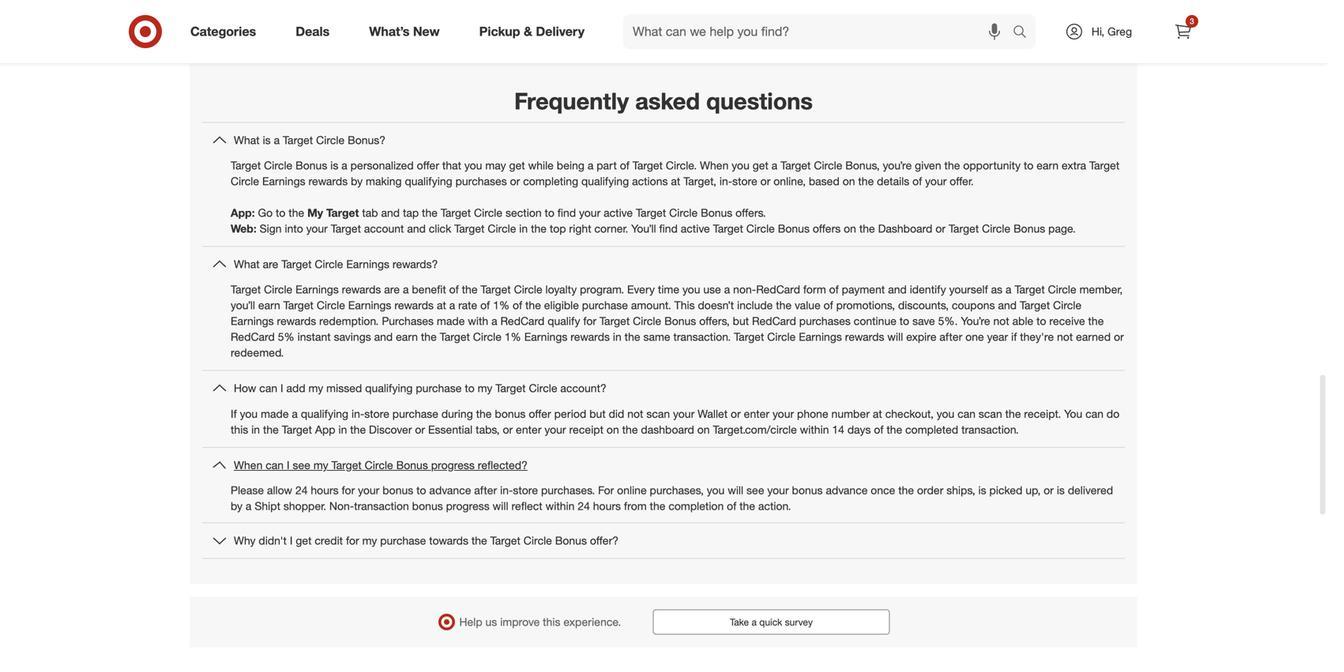 Task type: locate. For each thing, give the bounding box(es) containing it.
you'll
[[632, 222, 657, 236]]

are inside dropdown button
[[263, 257, 279, 271]]

2 vertical spatial store
[[513, 484, 538, 498]]

same
[[644, 330, 671, 344]]

0 horizontal spatial at
[[437, 298, 447, 312]]

1 vertical spatial store
[[365, 407, 390, 421]]

to up the they're
[[1037, 314, 1047, 328]]

active down target,
[[681, 222, 710, 236]]

when can i see my target circle bonus progress reflected? button
[[202, 448, 1126, 483]]

not down receive
[[1058, 330, 1074, 344]]

0 vertical spatial what
[[234, 133, 260, 147]]

but inside target circle earnings rewards are a benefit of the target circle loyalty program. every time you use a non-redcard form of payment and identify yourself as a target circle member, you'll earn target circle earnings rewards at a rate of 1% of the eligible purchase amount. this doesn't include the value of promotions, discounts, coupons and target circle earnings rewards redemption. purchases made with a redcard qualify for target circle bonus offers, but redcard purchases continue to save 5%. you're not able to receive the redcard 5% instant savings and earn the target circle 1% earnings rewards in the same transaction. target circle earnings rewards will expire after one year if they're not earned or redeemed.
[[733, 314, 749, 328]]

this inside if you made a qualifying in-store purchase during the bonus offer period but did not scan your wallet or enter your phone number at checkout, you can scan the receipt. you can do this in the target app in the discover or essential tabs, or enter your receipt on the dashboard on target.com/circle within 14 days of the completed transaction.
[[231, 423, 248, 437]]

loyalty
[[546, 283, 577, 297]]

earn down purchases at the top left of the page
[[396, 330, 418, 344]]

target inside dropdown button
[[332, 458, 362, 472]]

1 vertical spatial are
[[384, 283, 400, 297]]

can up transaction.
[[958, 407, 976, 421]]

bonus inside why didn't i get credit for my purchase towards the target circle bonus offer? dropdown button
[[555, 535, 587, 549]]

advance up towards
[[430, 484, 471, 498]]

purchase
[[582, 298, 628, 312], [416, 382, 462, 395], [393, 407, 439, 421], [380, 535, 426, 549]]

1 horizontal spatial scan
[[979, 407, 1003, 421]]

checkout,
[[886, 407, 934, 421]]

the up click
[[422, 206, 438, 220]]

2 vertical spatial at
[[873, 407, 883, 421]]

in down section
[[520, 222, 528, 236]]

0 horizontal spatial within
[[546, 500, 575, 513]]

tab
[[362, 206, 378, 220]]

is
[[263, 133, 271, 147], [331, 158, 339, 172], [979, 484, 987, 498], [1057, 484, 1065, 498]]

bonus inside 'when can i see my target circle bonus progress reflected?' dropdown button
[[397, 458, 428, 472]]

the left value
[[776, 298, 792, 312]]

target inside "dropdown button"
[[496, 382, 526, 395]]

the right towards
[[472, 535, 488, 549]]

0 vertical spatial earn
[[1037, 158, 1059, 172]]

1 vertical spatial but
[[590, 407, 606, 421]]

2 vertical spatial will
[[493, 500, 509, 513]]

0 horizontal spatial but
[[590, 407, 606, 421]]

survey
[[785, 618, 813, 630]]

within inside please allow 24 hours for your bonus to advance after in-store purchases. for online purchases, you will see your bonus advance once the order ships, is picked up, or is delivered by a shipt shopper. non-transaction bonus progress will reflect within 24 hours from the completion of the action.
[[546, 500, 575, 513]]

for up non-
[[342, 484, 355, 498]]

0 vertical spatial hours
[[311, 484, 339, 498]]

1 horizontal spatial within
[[800, 423, 830, 437]]

account?
[[561, 382, 607, 395]]

i inside why didn't i get credit for my purchase towards the target circle bonus offer? dropdown button
[[290, 535, 293, 549]]

on
[[843, 174, 856, 188], [844, 222, 857, 236], [607, 423, 620, 437], [698, 423, 710, 437]]

0 vertical spatial this
[[231, 423, 248, 437]]

see
[[293, 458, 311, 472], [747, 484, 765, 498]]

1 vertical spatial made
[[261, 407, 289, 421]]

1 horizontal spatial active
[[681, 222, 710, 236]]

what are target circle earnings rewards?
[[234, 257, 438, 271]]

you up the completion
[[707, 484, 725, 498]]

0 horizontal spatial get
[[296, 535, 312, 549]]

1 vertical spatial find
[[660, 222, 678, 236]]

or
[[510, 174, 520, 188], [761, 174, 771, 188], [936, 222, 946, 236], [1115, 330, 1125, 344], [731, 407, 741, 421], [415, 423, 425, 437], [503, 423, 513, 437], [1044, 484, 1054, 498]]

0 vertical spatial will
[[888, 330, 904, 344]]

in- inside target circle bonus is a personalized offer that you may get while being a part of target circle. when you get a target circle bonus, you're given the opportunity to earn extra target circle earnings rewards by making qualifying purchases or completing qualifying actions at target, in-store or online, based on the details of your offer.
[[720, 174, 733, 188]]

what
[[234, 133, 260, 147], [234, 257, 260, 271]]

rewards up redemption.
[[342, 283, 381, 297]]

for inside please allow 24 hours for your bonus to advance after in-store purchases. for online purchases, you will see your bonus advance once the order ships, is picked up, or is delivered by a shipt shopper. non-transaction bonus progress will reflect within 24 hours from the completion of the action.
[[342, 484, 355, 498]]

missed
[[327, 382, 362, 395]]

1%
[[493, 298, 510, 312], [505, 330, 522, 344]]

that
[[443, 158, 462, 172]]

not inside if you made a qualifying in-store purchase during the bonus offer period but did not scan your wallet or enter your phone number at checkout, you can scan the receipt. you can do this in the target app in the discover or essential tabs, or enter your receipt on the dashboard on target.com/circle within 14 days of the completed transaction.
[[628, 407, 644, 421]]

1 horizontal spatial at
[[671, 174, 681, 188]]

rewards
[[309, 174, 348, 188], [342, 283, 381, 297], [395, 298, 434, 312], [277, 314, 316, 328], [571, 330, 610, 344], [846, 330, 885, 344]]

or right tabs,
[[503, 423, 513, 437]]

earn right you'll
[[258, 298, 280, 312]]

0 vertical spatial not
[[994, 314, 1010, 328]]

within inside if you made a qualifying in-store purchase during the bonus offer period but did not scan your wallet or enter your phone number at checkout, you can scan the receipt. you can do this in the target app in the discover or essential tabs, or enter your receipt on the dashboard on target.com/circle within 14 days of the completed transaction.
[[800, 423, 830, 437]]

for right qualify
[[584, 314, 597, 328]]

0 horizontal spatial store
[[365, 407, 390, 421]]

made inside if you made a qualifying in-store purchase during the bonus offer period but did not scan your wallet or enter your phone number at checkout, you can scan the receipt. you can do this in the target app in the discover or essential tabs, or enter your receipt on the dashboard on target.com/circle within 14 days of the completed transaction.
[[261, 407, 289, 421]]

0 vertical spatial progress
[[431, 458, 475, 472]]

0 vertical spatial for
[[584, 314, 597, 328]]

of right 'form'
[[830, 283, 839, 297]]

0 vertical spatial purchases
[[456, 174, 507, 188]]

dashboard
[[641, 423, 695, 437]]

target circle earnings rewards are a benefit of the target circle loyalty program. every time you use a non-redcard form of payment and identify yourself as a target circle member, you'll earn target circle earnings rewards at a rate of 1% of the eligible purchase amount. this doesn't include the value of promotions, discounts, coupons and target circle earnings rewards redemption. purchases made with a redcard qualify for target circle bonus offers, but redcard purchases continue to save 5%. you're not able to receive the redcard 5% instant savings and earn the target circle 1% earnings rewards in the same transaction. target circle earnings rewards will expire after one year if they're not earned or redeemed.
[[231, 283, 1125, 360]]

1 scan from the left
[[647, 407, 670, 421]]

at right number
[[873, 407, 883, 421]]

qualifying down part
[[582, 174, 629, 188]]

hi, greg
[[1092, 25, 1133, 38]]

0 vertical spatial offer
[[417, 158, 440, 172]]

0 horizontal spatial advance
[[430, 484, 471, 498]]

bonus down this
[[665, 314, 697, 328]]

store inside please allow 24 hours for your bonus to advance after in-store purchases. for online purchases, you will see your bonus advance once the order ships, is picked up, or is delivered by a shipt shopper. non-transaction bonus progress will reflect within 24 hours from the completion of the action.
[[513, 484, 538, 498]]

1 horizontal spatial store
[[513, 484, 538, 498]]

bonus left page.
[[1014, 222, 1046, 236]]

1 horizontal spatial in-
[[500, 484, 513, 498]]

0 vertical spatial after
[[940, 330, 963, 344]]

0 horizontal spatial are
[[263, 257, 279, 271]]

0 horizontal spatial this
[[231, 423, 248, 437]]

is inside dropdown button
[[263, 133, 271, 147]]

1 horizontal spatial when
[[700, 158, 729, 172]]

0 vertical spatial when
[[700, 158, 729, 172]]

1 vertical spatial enter
[[516, 423, 542, 437]]

promotions,
[[837, 298, 896, 312]]

1 vertical spatial after
[[475, 484, 497, 498]]

but down include
[[733, 314, 749, 328]]

0 vertical spatial store
[[733, 174, 758, 188]]

purchase inside "dropdown button"
[[416, 382, 462, 395]]

0 horizontal spatial see
[[293, 458, 311, 472]]

0 horizontal spatial in-
[[352, 407, 365, 421]]

bonus down 'what is a target circle bonus?'
[[296, 158, 328, 172]]

get right may
[[509, 158, 525, 172]]

you
[[1065, 407, 1083, 421]]

i right "didn't"
[[290, 535, 293, 549]]

of left eligible
[[513, 298, 523, 312]]

see inside 'when can i see my target circle bonus progress reflected?' dropdown button
[[293, 458, 311, 472]]

or inside "app: go to the my target tab and tap the target circle section to find your active target circle bonus offers. web: sign into your target account and click target circle in the top right corner. you'll find active target circle bonus offers on the dashboard or target circle bonus page."
[[936, 222, 946, 236]]

offer.
[[950, 174, 974, 188]]

by inside please allow 24 hours for your bonus to advance after in-store purchases. for online purchases, you will see your bonus advance once the order ships, is picked up, or is delivered by a shipt shopper. non-transaction bonus progress will reflect within 24 hours from the completion of the action.
[[231, 500, 243, 513]]

of right days
[[875, 423, 884, 437]]

1 horizontal spatial get
[[509, 158, 525, 172]]

0 vertical spatial in-
[[720, 174, 733, 188]]

purchase inside if you made a qualifying in-store purchase during the bonus offer period but did not scan your wallet or enter your phone number at checkout, you can scan the receipt. you can do this in the target app in the discover or essential tabs, or enter your receipt on the dashboard on target.com/circle within 14 days of the completed transaction.
[[393, 407, 439, 421]]

earnings up the "go"
[[262, 174, 306, 188]]

add
[[287, 382, 306, 395]]

advance
[[430, 484, 471, 498], [826, 484, 868, 498]]

purchase down program.
[[582, 298, 628, 312]]

2 horizontal spatial get
[[753, 158, 769, 172]]

hours up non-
[[311, 484, 339, 498]]

asked
[[636, 87, 700, 115]]

in right app
[[339, 423, 347, 437]]

advance left the once
[[826, 484, 868, 498]]

to down when can i see my target circle bonus progress reflected?
[[417, 484, 426, 498]]

1 advance from the left
[[430, 484, 471, 498]]

purchases
[[456, 174, 507, 188], [800, 314, 851, 328]]

within down phone
[[800, 423, 830, 437]]

2 advance from the left
[[826, 484, 868, 498]]

corner.
[[595, 222, 629, 236]]

2 horizontal spatial at
[[873, 407, 883, 421]]

a
[[274, 133, 280, 147], [342, 158, 348, 172], [588, 158, 594, 172], [772, 158, 778, 172], [403, 283, 409, 297], [725, 283, 731, 297], [1006, 283, 1012, 297], [450, 298, 456, 312], [492, 314, 498, 328], [292, 407, 298, 421], [246, 500, 252, 513], [752, 618, 757, 630]]

1 vertical spatial at
[[437, 298, 447, 312]]

in- inside please allow 24 hours for your bonus to advance after in-store purchases. for online purchases, you will see your bonus advance once the order ships, is picked up, or is delivered by a shipt shopper. non-transaction bonus progress will reflect within 24 hours from the completion of the action.
[[500, 484, 513, 498]]

circle inside dropdown button
[[365, 458, 393, 472]]

hi,
[[1092, 25, 1105, 38]]

2 what from the top
[[234, 257, 260, 271]]

1 vertical spatial by
[[231, 500, 243, 513]]

0 vertical spatial see
[[293, 458, 311, 472]]

1 horizontal spatial hours
[[593, 500, 621, 513]]

progress
[[431, 458, 475, 472], [446, 500, 490, 513]]

1 horizontal spatial are
[[384, 283, 400, 297]]

redcard
[[757, 283, 801, 297], [501, 314, 545, 328], [753, 314, 797, 328], [231, 330, 275, 344]]

qualifying up app
[[301, 407, 349, 421]]

2 horizontal spatial not
[[1058, 330, 1074, 344]]

1 vertical spatial purchases
[[800, 314, 851, 328]]

1 vertical spatial i
[[287, 458, 290, 472]]

0 horizontal spatial earn
[[258, 298, 280, 312]]

from
[[624, 500, 647, 513]]

number
[[832, 407, 870, 421]]

progress up towards
[[446, 500, 490, 513]]

for inside dropdown button
[[346, 535, 359, 549]]

for
[[599, 484, 614, 498]]

1 horizontal spatial purchases
[[800, 314, 851, 328]]

when up please
[[234, 458, 263, 472]]

rewards up purchases at the top left of the page
[[395, 298, 434, 312]]

you inside target circle earnings rewards are a benefit of the target circle loyalty program. every time you use a non-redcard form of payment and identify yourself as a target circle member, you'll earn target circle earnings rewards at a rate of 1% of the eligible purchase amount. this doesn't include the value of promotions, discounts, coupons and target circle earnings rewards redemption. purchases made with a redcard qualify for target circle bonus offers, but redcard purchases continue to save 5%. you're not able to receive the redcard 5% instant savings and earn the target circle 1% earnings rewards in the same transaction. target circle earnings rewards will expire after one year if they're not earned or redeemed.
[[683, 283, 701, 297]]

store inside if you made a qualifying in-store purchase during the bonus offer period but did not scan your wallet or enter your phone number at checkout, you can scan the receipt. you can do this in the target app in the discover or essential tabs, or enter your receipt on the dashboard on target.com/circle within 14 days of the completed transaction.
[[365, 407, 390, 421]]

purchase inside dropdown button
[[380, 535, 426, 549]]

target inside if you made a qualifying in-store purchase during the bonus offer period but did not scan your wallet or enter your phone number at checkout, you can scan the receipt. you can do this in the target app in the discover or essential tabs, or enter your receipt on the dashboard on target.com/circle within 14 days of the completed transaction.
[[282, 423, 312, 437]]

or right dashboard
[[936, 222, 946, 236]]

or right discover
[[415, 423, 425, 437]]

top
[[550, 222, 566, 236]]

the right the once
[[899, 484, 915, 498]]

why
[[234, 535, 256, 549]]

0 horizontal spatial offer
[[417, 158, 440, 172]]

tabs,
[[476, 423, 500, 437]]

0 horizontal spatial purchases
[[456, 174, 507, 188]]

0 horizontal spatial when
[[234, 458, 263, 472]]

i for see
[[287, 458, 290, 472]]

earnings down what are target circle earnings rewards?
[[296, 283, 339, 297]]

will inside target circle earnings rewards are a benefit of the target circle loyalty program. every time you use a non-redcard form of payment and identify yourself as a target circle member, you'll earn target circle earnings rewards at a rate of 1% of the eligible purchase amount. this doesn't include the value of promotions, discounts, coupons and target circle earnings rewards redemption. purchases made with a redcard qualify for target circle bonus offers, but redcard purchases continue to save 5%. you're not able to receive the redcard 5% instant savings and earn the target circle 1% earnings rewards in the same transaction. target circle earnings rewards will expire after one year if they're not earned or redeemed.
[[888, 330, 904, 344]]

a inside button
[[752, 618, 757, 630]]

towards
[[429, 535, 469, 549]]

i inside 'when can i see my target circle bonus progress reflected?' dropdown button
[[287, 458, 290, 472]]

in- inside if you made a qualifying in-store purchase during the bonus offer period but did not scan your wallet or enter your phone number at checkout, you can scan the receipt. you can do this in the target app in the discover or essential tabs, or enter your receipt on the dashboard on target.com/circle within 14 days of the completed transaction.
[[352, 407, 365, 421]]

redcard up include
[[757, 283, 801, 297]]

0 horizontal spatial hours
[[311, 484, 339, 498]]

of inside please allow 24 hours for your bonus to advance after in-store purchases. for online purchases, you will see your bonus advance once the order ships, is picked up, or is delivered by a shipt shopper. non-transaction bonus progress will reflect within 24 hours from the completion of the action.
[[727, 500, 737, 513]]

at inside if you made a qualifying in-store purchase during the bonus offer period but did not scan your wallet or enter your phone number at checkout, you can scan the receipt. you can do this in the target app in the discover or essential tabs, or enter your receipt on the dashboard on target.com/circle within 14 days of the completed transaction.
[[873, 407, 883, 421]]

2 horizontal spatial in-
[[720, 174, 733, 188]]

0 horizontal spatial find
[[558, 206, 576, 220]]

target
[[283, 133, 313, 147], [231, 158, 261, 172], [633, 158, 663, 172], [781, 158, 811, 172], [1090, 158, 1120, 172], [326, 206, 359, 220], [441, 206, 471, 220], [636, 206, 667, 220], [331, 222, 361, 236], [455, 222, 485, 236], [713, 222, 744, 236], [949, 222, 980, 236], [282, 257, 312, 271], [231, 283, 261, 297], [481, 283, 511, 297], [1015, 283, 1046, 297], [283, 298, 314, 312], [1020, 298, 1051, 312], [600, 314, 630, 328], [440, 330, 470, 344], [496, 382, 526, 395], [282, 423, 312, 437], [332, 458, 362, 472], [491, 535, 521, 549]]

savings
[[334, 330, 371, 344]]

what for what are target circle earnings rewards?
[[234, 257, 260, 271]]

1 vertical spatial what
[[234, 257, 260, 271]]

bonus
[[296, 158, 328, 172], [701, 206, 733, 220], [778, 222, 810, 236], [1014, 222, 1046, 236], [665, 314, 697, 328], [397, 458, 428, 472], [555, 535, 587, 549]]

for
[[584, 314, 597, 328], [342, 484, 355, 498], [346, 535, 359, 549]]

see up action.
[[747, 484, 765, 498]]

i inside how can i add my missed qualifying purchase to my target circle account? "dropdown button"
[[281, 382, 283, 395]]

1 vertical spatial in-
[[352, 407, 365, 421]]

0 vertical spatial made
[[437, 314, 465, 328]]

after inside please allow 24 hours for your bonus to advance after in-store purchases. for online purchases, you will see your bonus advance once the order ships, is picked up, or is delivered by a shipt shopper. non-transaction bonus progress will reflect within 24 hours from the completion of the action.
[[475, 484, 497, 498]]

0 vertical spatial enter
[[744, 407, 770, 421]]

qualifying down that
[[405, 174, 453, 188]]

at inside target circle bonus is a personalized offer that you may get while being a part of target circle. when you get a target circle bonus, you're given the opportunity to earn extra target circle earnings rewards by making qualifying purchases or completing qualifying actions at target, in-store or online, based on the details of your offer.
[[671, 174, 681, 188]]

1 horizontal spatial find
[[660, 222, 678, 236]]

can up allow
[[266, 458, 284, 472]]

earnings inside target circle bonus is a personalized offer that you may get while being a part of target circle. when you get a target circle bonus, you're given the opportunity to earn extra target circle earnings rewards by making qualifying purchases or completing qualifying actions at target, in-store or online, based on the details of your offer.
[[262, 174, 306, 188]]

earnings up redemption.
[[348, 298, 392, 312]]

and down tap
[[407, 222, 426, 236]]

0 horizontal spatial will
[[493, 500, 509, 513]]

1 vertical spatial for
[[342, 484, 355, 498]]

1 vertical spatial this
[[543, 617, 561, 630]]

1 horizontal spatial earn
[[396, 330, 418, 344]]

you up completed at right bottom
[[937, 407, 955, 421]]

enter right tabs,
[[516, 423, 542, 437]]

but inside if you made a qualifying in-store purchase during the bonus offer period but did not scan your wallet or enter your phone number at checkout, you can scan the receipt. you can do this in the target app in the discover or essential tabs, or enter your receipt on the dashboard on target.com/circle within 14 days of the completed transaction.
[[590, 407, 606, 421]]

store up offers.
[[733, 174, 758, 188]]

bonus up tabs,
[[495, 407, 526, 421]]

instant
[[298, 330, 331, 344]]

qualify
[[548, 314, 581, 328]]

see inside please allow 24 hours for your bonus to advance after in-store purchases. for online purchases, you will see your bonus advance once the order ships, is picked up, or is delivered by a shipt shopper. non-transaction bonus progress will reflect within 24 hours from the completion of the action.
[[747, 484, 765, 498]]

2 vertical spatial not
[[628, 407, 644, 421]]

take
[[730, 618, 749, 630]]

or inside target circle earnings rewards are a benefit of the target circle loyalty program. every time you use a non-redcard form of payment and identify yourself as a target circle member, you'll earn target circle earnings rewards at a rate of 1% of the eligible purchase amount. this doesn't include the value of promotions, discounts, coupons and target circle earnings rewards redemption. purchases made with a redcard qualify for target circle bonus offers, but redcard purchases continue to save 5%. you're not able to receive the redcard 5% instant savings and earn the target circle 1% earnings rewards in the same transaction. target circle earnings rewards will expire after one year if they're not earned or redeemed.
[[1115, 330, 1125, 344]]

when up target,
[[700, 158, 729, 172]]

by
[[351, 174, 363, 188], [231, 500, 243, 513]]

1 vertical spatial 1%
[[505, 330, 522, 344]]

0 vertical spatial at
[[671, 174, 681, 188]]

but left did
[[590, 407, 606, 421]]

qualifying up discover
[[365, 382, 413, 395]]

earnings down the account
[[346, 257, 390, 271]]

of right the completion
[[727, 500, 737, 513]]

made down add at the bottom left of the page
[[261, 407, 289, 421]]

the up tabs,
[[476, 407, 492, 421]]

1 vertical spatial offer
[[529, 407, 552, 421]]

made
[[437, 314, 465, 328], [261, 407, 289, 421]]

2 horizontal spatial will
[[888, 330, 904, 344]]

your down given
[[926, 174, 947, 188]]

can inside "dropdown button"
[[260, 382, 278, 395]]

2 horizontal spatial store
[[733, 174, 758, 188]]

in left same
[[613, 330, 622, 344]]

0 vertical spatial active
[[604, 206, 633, 220]]

purchase down how can i add my missed qualifying purchase to my target circle account?
[[393, 407, 439, 421]]

your up the dashboard
[[674, 407, 695, 421]]

to inside please allow 24 hours for your bonus to advance after in-store purchases. for online purchases, you will see your bonus advance once the order ships, is picked up, or is delivered by a shipt shopper. non-transaction bonus progress will reflect within 24 hours from the completion of the action.
[[417, 484, 426, 498]]

0 vertical spatial 24
[[296, 484, 308, 498]]

or left online,
[[761, 174, 771, 188]]

is inside target circle bonus is a personalized offer that you may get while being a part of target circle. when you get a target circle bonus, you're given the opportunity to earn extra target circle earnings rewards by making qualifying purchases or completing qualifying actions at target, in-store or online, based on the details of your offer.
[[331, 158, 339, 172]]

24
[[296, 484, 308, 498], [578, 500, 590, 513]]

purchases
[[382, 314, 434, 328]]

enter up target.com/circle
[[744, 407, 770, 421]]

the up the offer.
[[945, 158, 961, 172]]

they're
[[1021, 330, 1055, 344]]

qualifying inside if you made a qualifying in-store purchase during the bonus offer period but did not scan your wallet or enter your phone number at checkout, you can scan the receipt. you can do this in the target app in the discover or essential tabs, or enter your receipt on the dashboard on target.com/circle within 14 days of the completed transaction.
[[301, 407, 349, 421]]

you
[[465, 158, 483, 172], [732, 158, 750, 172], [683, 283, 701, 297], [240, 407, 258, 421], [937, 407, 955, 421], [707, 484, 725, 498]]

what inside what are target circle earnings rewards? dropdown button
[[234, 257, 260, 271]]

3
[[1191, 16, 1195, 26]]

0 vertical spatial are
[[263, 257, 279, 271]]

qualifying inside "dropdown button"
[[365, 382, 413, 395]]

pickup & delivery
[[480, 24, 585, 39]]

at down benefit
[[437, 298, 447, 312]]

2 scan from the left
[[979, 407, 1003, 421]]

if
[[231, 407, 237, 421]]

What can we help you find? suggestions appear below search field
[[624, 14, 1017, 49]]

1 vertical spatial 24
[[578, 500, 590, 513]]

based
[[809, 174, 840, 188]]

1 horizontal spatial but
[[733, 314, 749, 328]]

when inside target circle bonus is a personalized offer that you may get while being a part of target circle. when you get a target circle bonus, you're given the opportunity to earn extra target circle earnings rewards by making qualifying purchases or completing qualifying actions at target, in-store or online, based on the details of your offer.
[[700, 158, 729, 172]]

1 vertical spatial see
[[747, 484, 765, 498]]

you right if
[[240, 407, 258, 421]]

14
[[833, 423, 845, 437]]

what inside "what is a target circle bonus?" dropdown button
[[234, 133, 260, 147]]

1 horizontal spatial made
[[437, 314, 465, 328]]

app: go to the my target tab and tap the target circle section to find your active target circle bonus offers. web: sign into your target account and click target circle in the top right corner. you'll find active target circle bonus offers on the dashboard or target circle bonus page.
[[231, 206, 1077, 236]]

but
[[733, 314, 749, 328], [590, 407, 606, 421]]

2 vertical spatial i
[[290, 535, 293, 549]]

0 horizontal spatial not
[[628, 407, 644, 421]]

will right purchases,
[[728, 484, 744, 498]]

on right offers on the right top of the page
[[844, 222, 857, 236]]

what down web: on the top
[[234, 257, 260, 271]]

how
[[234, 382, 256, 395]]

circle inside "dropdown button"
[[529, 382, 558, 395]]

find up 'top'
[[558, 206, 576, 220]]

offer inside if you made a qualifying in-store purchase during the bonus offer period but did not scan your wallet or enter your phone number at checkout, you can scan the receipt. you can do this in the target app in the discover or essential tabs, or enter your receipt on the dashboard on target.com/circle within 14 days of the completed transaction.
[[529, 407, 552, 421]]

get
[[509, 158, 525, 172], [753, 158, 769, 172], [296, 535, 312, 549]]

the up transaction.
[[1006, 407, 1022, 421]]

1 vertical spatial will
[[728, 484, 744, 498]]

can
[[260, 382, 278, 395], [958, 407, 976, 421], [1086, 407, 1104, 421], [266, 458, 284, 472]]

1 vertical spatial progress
[[446, 500, 490, 513]]

this right improve
[[543, 617, 561, 630]]

bonus inside if you made a qualifying in-store purchase during the bonus offer period but did not scan your wallet or enter your phone number at checkout, you can scan the receipt. you can do this in the target app in the discover or essential tabs, or enter your receipt on the dashboard on target.com/circle within 14 days of the completed transaction.
[[495, 407, 526, 421]]

order
[[918, 484, 944, 498]]

in inside target circle earnings rewards are a benefit of the target circle loyalty program. every time you use a non-redcard form of payment and identify yourself as a target circle member, you'll earn target circle earnings rewards at a rate of 1% of the eligible purchase amount. this doesn't include the value of promotions, discounts, coupons and target circle earnings rewards redemption. purchases made with a redcard qualify for target circle bonus offers, but redcard purchases continue to save 5%. you're not able to receive the redcard 5% instant savings and earn the target circle 1% earnings rewards in the same transaction. target circle earnings rewards will expire after one year if they're not earned or redeemed.
[[613, 330, 622, 344]]

i up allow
[[287, 458, 290, 472]]

1 horizontal spatial see
[[747, 484, 765, 498]]

by inside target circle bonus is a personalized offer that you may get while being a part of target circle. when you get a target circle bonus, you're given the opportunity to earn extra target circle earnings rewards by making qualifying purchases or completing qualifying actions at target, in-store or online, based on the details of your offer.
[[351, 174, 363, 188]]

categories link
[[177, 14, 276, 49]]

1 vertical spatial within
[[546, 500, 575, 513]]

will left reflect on the left
[[493, 500, 509, 513]]

on down did
[[607, 423, 620, 437]]

this
[[231, 423, 248, 437], [543, 617, 561, 630]]

search
[[1006, 25, 1044, 41]]

0 horizontal spatial 24
[[296, 484, 308, 498]]

5%
[[278, 330, 295, 344]]

given
[[915, 158, 942, 172]]

to left save
[[900, 314, 910, 328]]

my
[[308, 206, 323, 220]]

2 horizontal spatial earn
[[1037, 158, 1059, 172]]

scan
[[647, 407, 670, 421], [979, 407, 1003, 421]]

in- right target,
[[720, 174, 733, 188]]

1 what from the top
[[234, 133, 260, 147]]

can right how
[[260, 382, 278, 395]]

purchases down may
[[456, 174, 507, 188]]

the up rate
[[462, 283, 478, 297]]

making
[[366, 174, 402, 188]]



Task type: vqa. For each thing, say whether or not it's contained in the screenshot.
1st Off from the left
no



Task type: describe. For each thing, give the bounding box(es) containing it.
the right from
[[650, 500, 666, 513]]

discounts,
[[899, 298, 949, 312]]

payment
[[842, 283, 886, 297]]

3 link
[[1167, 14, 1202, 49]]

help
[[460, 617, 483, 630]]

you up offers.
[[732, 158, 750, 172]]

purchase inside target circle earnings rewards are a benefit of the target circle loyalty program. every time you use a non-redcard form of payment and identify yourself as a target circle member, you'll earn target circle earnings rewards at a rate of 1% of the eligible purchase amount. this doesn't include the value of promotions, discounts, coupons and target circle earnings rewards redemption. purchases made with a redcard qualify for target circle bonus offers, but redcard purchases continue to save 5%. you're not able to receive the redcard 5% instant savings and earn the target circle 1% earnings rewards in the same transaction. target circle earnings rewards will expire after one year if they're not earned or redeemed.
[[582, 298, 628, 312]]

0 vertical spatial 1%
[[493, 298, 510, 312]]

1 horizontal spatial 24
[[578, 500, 590, 513]]

1 horizontal spatial this
[[543, 617, 561, 630]]

opportunity
[[964, 158, 1021, 172]]

the up into
[[289, 206, 304, 220]]

redcard up the redeemed.
[[231, 330, 275, 344]]

every
[[628, 283, 655, 297]]

take a quick survey
[[730, 618, 813, 630]]

purchases,
[[650, 484, 704, 498]]

while
[[528, 158, 554, 172]]

your up transaction
[[358, 484, 380, 498]]

this
[[675, 298, 695, 312]]

target.com/circle
[[713, 423, 797, 437]]

1 horizontal spatial not
[[994, 314, 1010, 328]]

essential
[[428, 423, 473, 437]]

delivery
[[536, 24, 585, 39]]

completing
[[523, 174, 579, 188]]

app:
[[231, 206, 255, 220]]

and down purchases at the top left of the page
[[374, 330, 393, 344]]

if you made a qualifying in-store purchase during the bonus offer period but did not scan your wallet or enter your phone number at checkout, you can scan the receipt. you can do this in the target app in the discover or essential tabs, or enter your receipt on the dashboard on target.com/circle within 14 days of the completed transaction.
[[231, 407, 1120, 437]]

the down 'bonus,'
[[859, 174, 874, 188]]

to inside target circle bonus is a personalized offer that you may get while being a part of target circle. when you get a target circle bonus, you're given the opportunity to earn extra target circle earnings rewards by making qualifying purchases or completing qualifying actions at target, in-store or online, based on the details of your offer.
[[1024, 158, 1034, 172]]

ships,
[[947, 484, 976, 498]]

bonus left offers.
[[701, 206, 733, 220]]

or up section
[[510, 174, 520, 188]]

non-
[[734, 283, 757, 297]]

the left action.
[[740, 500, 756, 513]]

eligible
[[544, 298, 579, 312]]

to inside "dropdown button"
[[465, 382, 475, 395]]

can left do
[[1086, 407, 1104, 421]]

earn inside target circle bonus is a personalized offer that you may get while being a part of target circle. when you get a target circle bonus, you're given the opportunity to earn extra target circle earnings rewards by making qualifying purchases or completing qualifying actions at target, in-store or online, based on the details of your offer.
[[1037, 158, 1059, 172]]

my inside dropdown button
[[314, 458, 329, 472]]

the down checkout,
[[887, 423, 903, 437]]

purchases.
[[541, 484, 595, 498]]

5%.
[[939, 314, 958, 328]]

section
[[506, 206, 542, 220]]

include
[[738, 298, 773, 312]]

and up discounts,
[[889, 283, 907, 297]]

your inside target circle bonus is a personalized offer that you may get while being a part of target circle. when you get a target circle bonus, you're given the opportunity to earn extra target circle earnings rewards by making qualifying purchases or completing qualifying actions at target, in-store or online, based on the details of your offer.
[[926, 174, 947, 188]]

completion
[[669, 500, 724, 513]]

what are target circle earnings rewards? button
[[202, 247, 1126, 282]]

my right add at the bottom left of the page
[[309, 382, 324, 395]]

the left eligible
[[526, 298, 541, 312]]

redcard down include
[[753, 314, 797, 328]]

a inside please allow 24 hours for your bonus to advance after in-store purchases. for online purchases, you will see your bonus advance once the order ships, is picked up, or is delivered by a shipt shopper. non-transaction bonus progress will reflect within 24 hours from the completion of the action.
[[246, 500, 252, 513]]

earnings inside what are target circle earnings rewards? dropdown button
[[346, 257, 390, 271]]

is right up,
[[1057, 484, 1065, 498]]

target,
[[684, 174, 717, 188]]

progress inside dropdown button
[[431, 458, 475, 472]]

period
[[555, 407, 587, 421]]

bonus up why didn't i get credit for my purchase towards the target circle bonus offer?
[[412, 500, 443, 513]]

on inside target circle bonus is a personalized offer that you may get while being a part of target circle. when you get a target circle bonus, you're given the opportunity to earn extra target circle earnings rewards by making qualifying purchases or completing qualifying actions at target, in-store or online, based on the details of your offer.
[[843, 174, 856, 188]]

purchase for to
[[416, 382, 462, 395]]

sign
[[260, 222, 282, 236]]

earnings down qualify
[[525, 330, 568, 344]]

redemption.
[[319, 314, 379, 328]]

bonus up transaction
[[383, 484, 414, 498]]

offers
[[813, 222, 841, 236]]

did
[[609, 407, 625, 421]]

2 vertical spatial earn
[[396, 330, 418, 344]]

the left dashboard
[[860, 222, 876, 236]]

bonus inside target circle earnings rewards are a benefit of the target circle loyalty program. every time you use a non-redcard form of payment and identify yourself as a target circle member, you'll earn target circle earnings rewards at a rate of 1% of the eligible purchase amount. this doesn't include the value of promotions, discounts, coupons and target circle earnings rewards redemption. purchases made with a redcard qualify for target circle bonus offers, but redcard purchases continue to save 5%. you're not able to receive the redcard 5% instant savings and earn the target circle 1% earnings rewards in the same transaction. target circle earnings rewards will expire after one year if they're not earned or redeemed.
[[665, 314, 697, 328]]

on down wallet
[[698, 423, 710, 437]]

on inside "app: go to the my target tab and tap the target circle section to find your active target circle bonus offers. web: sign into your target account and click target circle in the top right corner. you'll find active target circle bonus offers on the dashboard or target circle bonus page."
[[844, 222, 857, 236]]

redcard left qualify
[[501, 314, 545, 328]]

web:
[[231, 222, 257, 236]]

in inside "app: go to the my target tab and tap the target circle section to find your active target circle bonus offers. web: sign into your target account and click target circle in the top right corner. you'll find active target circle bonus offers on the dashboard or target circle bonus page."
[[520, 222, 528, 236]]

of inside if you made a qualifying in-store purchase during the bonus offer period but did not scan your wallet or enter your phone number at checkout, you can scan the receipt. you can do this in the target app in the discover or essential tabs, or enter your receipt on the dashboard on target.com/circle within 14 days of the completed transaction.
[[875, 423, 884, 437]]

shipt
[[255, 500, 281, 513]]

purchases inside target circle bonus is a personalized offer that you may get while being a part of target circle. when you get a target circle bonus, you're given the opportunity to earn extra target circle earnings rewards by making qualifying purchases or completing qualifying actions at target, in-store or online, based on the details of your offer.
[[456, 174, 507, 188]]

your up action.
[[768, 484, 789, 498]]

if
[[1012, 330, 1018, 344]]

offer inside target circle bonus is a personalized offer that you may get while being a part of target circle. when you get a target circle bonus, you're given the opportunity to earn extra target circle earnings rewards by making qualifying purchases or completing qualifying actions at target, in-store or online, based on the details of your offer.
[[417, 158, 440, 172]]

search button
[[1006, 14, 1044, 52]]

quick
[[760, 618, 783, 630]]

your left phone
[[773, 407, 795, 421]]

progress inside please allow 24 hours for your bonus to advance after in-store purchases. for online purchases, you will see your bonus advance once the order ships, is picked up, or is delivered by a shipt shopper. non-transaction bonus progress will reflect within 24 hours from the completion of the action.
[[446, 500, 490, 513]]

time
[[658, 283, 680, 297]]

why didn't i get credit for my purchase towards the target circle bonus offer?
[[234, 535, 619, 549]]

rewards down continue
[[846, 330, 885, 344]]

store inside target circle bonus is a personalized offer that you may get while being a part of target circle. when you get a target circle bonus, you're given the opportunity to earn extra target circle earnings rewards by making qualifying purchases or completing qualifying actions at target, in-store or online, based on the details of your offer.
[[733, 174, 758, 188]]

1 vertical spatial hours
[[593, 500, 621, 513]]

0 vertical spatial find
[[558, 206, 576, 220]]

and down as
[[999, 298, 1017, 312]]

bonus inside target circle bonus is a personalized offer that you may get while being a part of target circle. when you get a target circle bonus, you're given the opportunity to earn extra target circle earnings rewards by making qualifying purchases or completing qualifying actions at target, in-store or online, based on the details of your offer.
[[296, 158, 328, 172]]

my inside dropdown button
[[362, 535, 377, 549]]

made inside target circle earnings rewards are a benefit of the target circle loyalty program. every time you use a non-redcard form of payment and identify yourself as a target circle member, you'll earn target circle earnings rewards at a rate of 1% of the eligible purchase amount. this doesn't include the value of promotions, discounts, coupons and target circle earnings rewards redemption. purchases made with a redcard qualify for target circle bonus offers, but redcard purchases continue to save 5%. you're not able to receive the redcard 5% instant savings and earn the target circle 1% earnings rewards in the same transaction. target circle earnings rewards will expire after one year if they're not earned or redeemed.
[[437, 314, 465, 328]]

of right value
[[824, 298, 834, 312]]

credit
[[315, 535, 343, 549]]

what for what is a target circle bonus?
[[234, 133, 260, 147]]

bonus left offers on the right top of the page
[[778, 222, 810, 236]]

can inside dropdown button
[[266, 458, 284, 472]]

i for add
[[281, 382, 283, 395]]

are inside target circle earnings rewards are a benefit of the target circle loyalty program. every time you use a non-redcard form of payment and identify yourself as a target circle member, you'll earn target circle earnings rewards at a rate of 1% of the eligible purchase amount. this doesn't include the value of promotions, discounts, coupons and target circle earnings rewards redemption. purchases made with a redcard qualify for target circle bonus offers, but redcard purchases continue to save 5%. you're not able to receive the redcard 5% instant savings and earn the target circle 1% earnings rewards in the same transaction. target circle earnings rewards will expire after one year if they're not earned or redeemed.
[[384, 283, 400, 297]]

delivered
[[1069, 484, 1114, 498]]

or inside please allow 24 hours for your bonus to advance after in-store purchases. for online purchases, you will see your bonus advance once the order ships, is picked up, or is delivered by a shipt shopper. non-transaction bonus progress will reflect within 24 hours from the completion of the action.
[[1044, 484, 1054, 498]]

and up the account
[[381, 206, 400, 220]]

new
[[413, 24, 440, 39]]

what is a target circle bonus? button
[[202, 123, 1126, 158]]

rewards inside target circle bonus is a personalized offer that you may get while being a part of target circle. when you get a target circle bonus, you're given the opportunity to earn extra target circle earnings rewards by making qualifying purchases or completing qualifying actions at target, in-store or online, based on the details of your offer.
[[309, 174, 348, 188]]

please allow 24 hours for your bonus to advance after in-store purchases. for online purchases, you will see your bonus advance once the order ships, is picked up, or is delivered by a shipt shopper. non-transaction bonus progress will reflect within 24 hours from the completion of the action.
[[231, 484, 1114, 513]]

able
[[1013, 314, 1034, 328]]

bonus left the once
[[792, 484, 823, 498]]

earnings down you'll
[[231, 314, 274, 328]]

of up with
[[481, 298, 490, 312]]

earnings down value
[[799, 330, 843, 344]]

doesn't
[[698, 298, 735, 312]]

your down "period"
[[545, 423, 566, 437]]

what's new
[[369, 24, 440, 39]]

when can i see my target circle bonus progress reflected?
[[234, 458, 528, 472]]

1 horizontal spatial enter
[[744, 407, 770, 421]]

details
[[878, 174, 910, 188]]

1 horizontal spatial will
[[728, 484, 744, 498]]

1 vertical spatial earn
[[258, 298, 280, 312]]

help us improve this experience.
[[460, 617, 622, 630]]

the left same
[[625, 330, 641, 344]]

a inside if you made a qualifying in-store purchase during the bonus offer period but did not scan your wallet or enter your phone number at checkout, you can scan the receipt. you can do this in the target app in the discover or essential tabs, or enter your receipt on the dashboard on target.com/circle within 14 days of the completed transaction.
[[292, 407, 298, 421]]

my up tabs,
[[478, 382, 493, 395]]

redeemed.
[[231, 346, 284, 360]]

picked
[[990, 484, 1023, 498]]

to up 'top'
[[545, 206, 555, 220]]

being
[[557, 158, 585, 172]]

the inside dropdown button
[[472, 535, 488, 549]]

1 vertical spatial active
[[681, 222, 710, 236]]

save
[[913, 314, 936, 328]]

as
[[992, 283, 1003, 297]]

page.
[[1049, 222, 1077, 236]]

the up the earned
[[1089, 314, 1105, 328]]

transaction
[[354, 500, 409, 513]]

into
[[285, 222, 303, 236]]

1 vertical spatial not
[[1058, 330, 1074, 344]]

allow
[[267, 484, 292, 498]]

of right part
[[620, 158, 630, 172]]

get inside dropdown button
[[296, 535, 312, 549]]

coupons
[[952, 298, 996, 312]]

one
[[966, 330, 985, 344]]

you're
[[883, 158, 912, 172]]

i for get
[[290, 535, 293, 549]]

the left 'top'
[[531, 222, 547, 236]]

purchase for towards
[[380, 535, 426, 549]]

rewards down qualify
[[571, 330, 610, 344]]

the down did
[[623, 423, 638, 437]]

once
[[871, 484, 896, 498]]

what is a target circle bonus?
[[234, 133, 386, 147]]

the left app
[[263, 423, 279, 437]]

in down how
[[252, 423, 260, 437]]

go
[[258, 206, 273, 220]]

transaction.
[[962, 423, 1020, 437]]

for inside target circle earnings rewards are a benefit of the target circle loyalty program. every time you use a non-redcard form of payment and identify yourself as a target circle member, you'll earn target circle earnings rewards at a rate of 1% of the eligible purchase amount. this doesn't include the value of promotions, discounts, coupons and target circle earnings rewards redemption. purchases made with a redcard qualify for target circle bonus offers, but redcard purchases continue to save 5%. you're not able to receive the redcard 5% instant savings and earn the target circle 1% earnings rewards in the same transaction. target circle earnings rewards will expire after one year if they're not earned or redeemed.
[[584, 314, 597, 328]]

the left discover
[[350, 423, 366, 437]]

purchase for during
[[393, 407, 439, 421]]

experience.
[[564, 617, 622, 630]]

or right wallet
[[731, 407, 741, 421]]

questions
[[707, 87, 813, 115]]

purchases inside target circle earnings rewards are a benefit of the target circle loyalty program. every time you use a non-redcard form of payment and identify yourself as a target circle member, you'll earn target circle earnings rewards at a rate of 1% of the eligible purchase amount. this doesn't include the value of promotions, discounts, coupons and target circle earnings rewards redemption. purchases made with a redcard qualify for target circle bonus offers, but redcard purchases continue to save 5%. you're not able to receive the redcard 5% instant savings and earn the target circle 1% earnings rewards in the same transaction. target circle earnings rewards will expire after one year if they're not earned or redeemed.
[[800, 314, 851, 328]]

dashboard
[[879, 222, 933, 236]]

action.
[[759, 500, 792, 513]]

form
[[804, 283, 827, 297]]

of down given
[[913, 174, 923, 188]]

offer?
[[590, 535, 619, 549]]

after inside target circle earnings rewards are a benefit of the target circle loyalty program. every time you use a non-redcard form of payment and identify yourself as a target circle member, you'll earn target circle earnings rewards at a rate of 1% of the eligible purchase amount. this doesn't include the value of promotions, discounts, coupons and target circle earnings rewards redemption. purchases made with a redcard qualify for target circle bonus offers, but redcard purchases continue to save 5%. you're not able to receive the redcard 5% instant savings and earn the target circle 1% earnings rewards in the same transaction. target circle earnings rewards will expire after one year if they're not earned or redeemed.
[[940, 330, 963, 344]]

you inside please allow 24 hours for your bonus to advance after in-store purchases. for online purchases, you will see your bonus advance once the order ships, is picked up, or is delivered by a shipt shopper. non-transaction bonus progress will reflect within 24 hours from the completion of the action.
[[707, 484, 725, 498]]

didn't
[[259, 535, 287, 549]]

click
[[429, 222, 452, 236]]

member,
[[1080, 283, 1123, 297]]

the down purchases at the top left of the page
[[421, 330, 437, 344]]

to right the "go"
[[276, 206, 286, 220]]

your down my
[[306, 222, 328, 236]]

you right that
[[465, 158, 483, 172]]

is right ships,
[[979, 484, 987, 498]]

app
[[315, 423, 336, 437]]

transaction. target
[[674, 330, 765, 344]]

your up right
[[579, 206, 601, 220]]

wallet
[[698, 407, 728, 421]]

during
[[442, 407, 473, 421]]

up,
[[1026, 484, 1041, 498]]

pickup
[[480, 24, 521, 39]]

of up rate
[[449, 283, 459, 297]]

rewards up the 5%
[[277, 314, 316, 328]]

reflected?
[[478, 458, 528, 472]]

earned
[[1077, 330, 1112, 344]]

circle.
[[666, 158, 697, 172]]

rate
[[459, 298, 478, 312]]

receive
[[1050, 314, 1086, 328]]

a inside dropdown button
[[274, 133, 280, 147]]

when inside dropdown button
[[234, 458, 263, 472]]

phone
[[798, 407, 829, 421]]

at inside target circle earnings rewards are a benefit of the target circle loyalty program. every time you use a non-redcard form of payment and identify yourself as a target circle member, you'll earn target circle earnings rewards at a rate of 1% of the eligible purchase amount. this doesn't include the value of promotions, discounts, coupons and target circle earnings rewards redemption. purchases made with a redcard qualify for target circle bonus offers, but redcard purchases continue to save 5%. you're not able to receive the redcard 5% instant savings and earn the target circle 1% earnings rewards in the same transaction. target circle earnings rewards will expire after one year if they're not earned or redeemed.
[[437, 298, 447, 312]]



